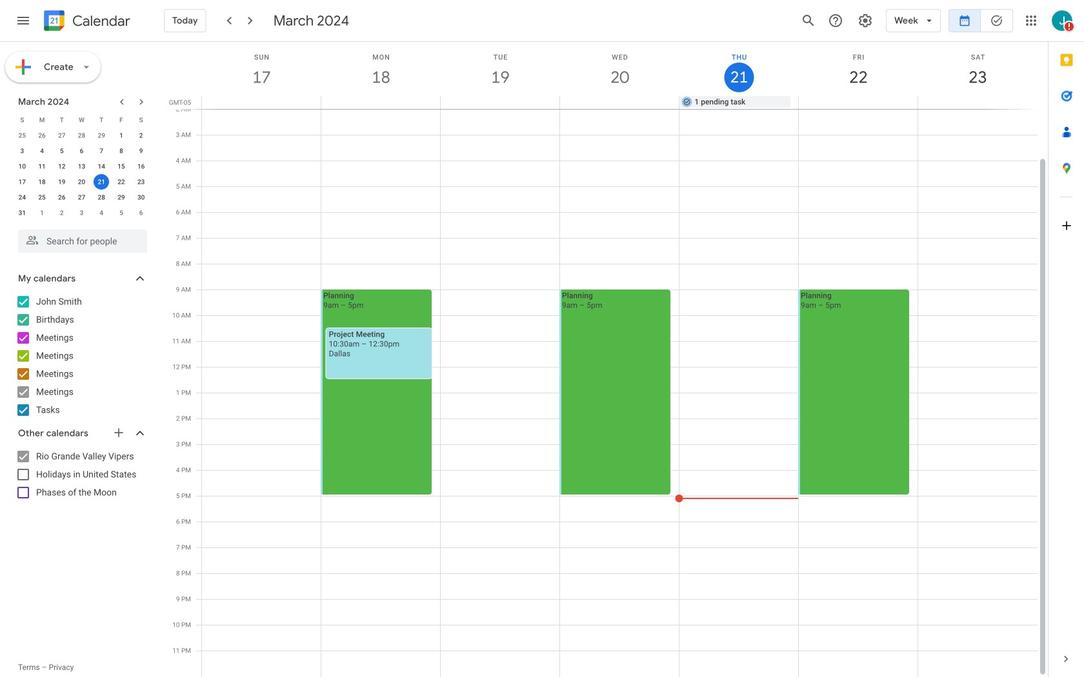 Task type: describe. For each thing, give the bounding box(es) containing it.
17 element
[[14, 174, 30, 190]]

april 1 element
[[34, 205, 50, 221]]

march 2024 grid
[[12, 112, 151, 221]]

25 element
[[34, 190, 50, 205]]

7 element
[[94, 143, 109, 159]]

29 element
[[114, 190, 129, 205]]

18 element
[[34, 174, 50, 190]]

28 element
[[94, 190, 109, 205]]

cell inside march 2024 grid
[[92, 174, 111, 190]]

my calendars list
[[3, 292, 160, 421]]

31 element
[[14, 205, 30, 221]]

11 element
[[34, 159, 50, 174]]

main drawer image
[[15, 13, 31, 28]]

april 5 element
[[114, 205, 129, 221]]

february 28 element
[[74, 128, 89, 143]]

other calendars list
[[3, 447, 160, 504]]

april 6 element
[[133, 205, 149, 221]]

16 element
[[133, 159, 149, 174]]

8 element
[[114, 143, 129, 159]]

february 26 element
[[34, 128, 50, 143]]

5 element
[[54, 143, 70, 159]]

13 element
[[74, 159, 89, 174]]

1 element
[[114, 128, 129, 143]]



Task type: vqa. For each thing, say whether or not it's contained in the screenshot.
My calendars list
yes



Task type: locate. For each thing, give the bounding box(es) containing it.
february 27 element
[[54, 128, 70, 143]]

19 element
[[54, 174, 70, 190]]

row group
[[12, 128, 151, 221]]

20 element
[[74, 174, 89, 190]]

heading
[[70, 13, 130, 29]]

grid
[[165, 42, 1048, 678]]

26 element
[[54, 190, 70, 205]]

15 element
[[114, 159, 129, 174]]

12 element
[[54, 159, 70, 174]]

heading inside calendar element
[[70, 13, 130, 29]]

30 element
[[133, 190, 149, 205]]

april 4 element
[[94, 205, 109, 221]]

Search for people text field
[[26, 230, 139, 253]]

april 2 element
[[54, 205, 70, 221]]

tab list
[[1049, 42, 1085, 642]]

calendar element
[[41, 8, 130, 36]]

9 element
[[133, 143, 149, 159]]

cell
[[202, 57, 321, 678], [321, 57, 441, 678], [441, 57, 560, 678], [560, 57, 680, 678], [676, 57, 799, 678], [799, 57, 919, 678], [919, 57, 1038, 678], [202, 96, 321, 109], [321, 96, 441, 109], [441, 96, 560, 109], [560, 96, 679, 109], [799, 96, 918, 109], [918, 96, 1037, 109], [92, 174, 111, 190]]

14 element
[[94, 159, 109, 174]]

add other calendars image
[[112, 427, 125, 440]]

23 element
[[133, 174, 149, 190]]

21, today element
[[94, 174, 109, 190]]

27 element
[[74, 190, 89, 205]]

settings menu image
[[858, 13, 874, 28]]

february 29 element
[[94, 128, 109, 143]]

24 element
[[14, 190, 30, 205]]

6 element
[[74, 143, 89, 159]]

february 25 element
[[14, 128, 30, 143]]

4 element
[[34, 143, 50, 159]]

2 element
[[133, 128, 149, 143]]

row
[[196, 57, 1038, 678], [196, 96, 1048, 109], [12, 112, 151, 128], [12, 128, 151, 143], [12, 143, 151, 159], [12, 159, 151, 174], [12, 174, 151, 190], [12, 190, 151, 205], [12, 205, 151, 221]]

10 element
[[14, 159, 30, 174]]

None search field
[[0, 225, 160, 253]]

3 element
[[14, 143, 30, 159]]

22 element
[[114, 174, 129, 190]]

april 3 element
[[74, 205, 89, 221]]



